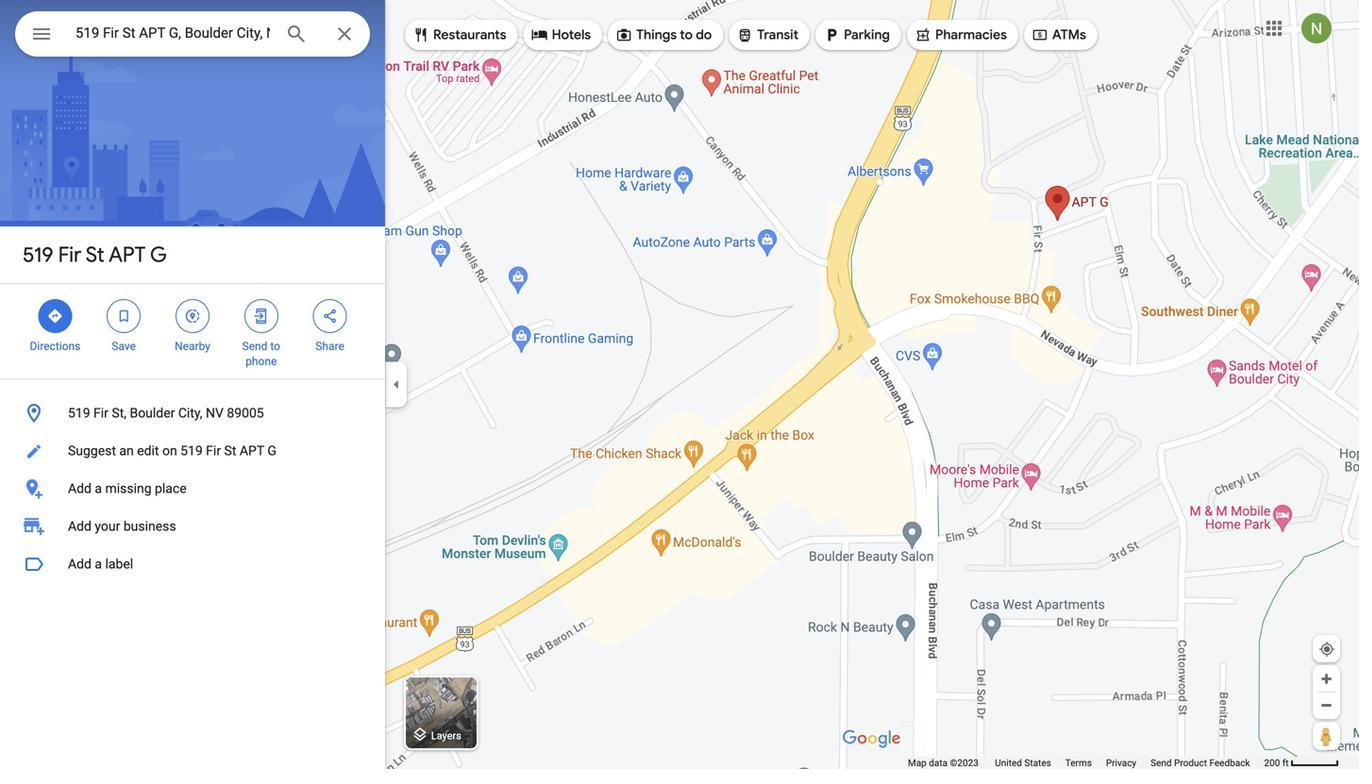 Task type: describe. For each thing, give the bounding box(es) containing it.
united states button
[[995, 757, 1051, 769]]

collapse side panel image
[[386, 374, 407, 395]]

united states
[[995, 758, 1051, 769]]

add a missing place button
[[0, 470, 385, 508]]

feedback
[[1210, 758, 1250, 769]]


[[531, 25, 548, 45]]

st,
[[112, 405, 127, 421]]

 parking
[[823, 25, 890, 45]]


[[321, 306, 338, 327]]

fir for st
[[58, 242, 82, 268]]

place
[[155, 481, 187, 497]]

200 ft
[[1264, 758, 1289, 769]]

519 fir st apt g
[[23, 242, 167, 268]]

send to phone
[[242, 340, 280, 368]]


[[30, 20, 53, 48]]

st inside button
[[224, 443, 236, 459]]

519 for 519 fir st, boulder city, nv 89005
[[68, 405, 90, 421]]

parking
[[844, 26, 890, 43]]

business
[[123, 519, 176, 534]]

fir for st,
[[93, 405, 108, 421]]

zoom out image
[[1320, 699, 1334, 713]]

your
[[95, 519, 120, 534]]

2 horizontal spatial 519
[[180, 443, 203, 459]]

send product feedback button
[[1151, 757, 1250, 769]]

add for add your business
[[68, 519, 91, 534]]

on
[[162, 443, 177, 459]]

 things to do
[[616, 25, 712, 45]]

suggest an edit on 519 fir st apt g button
[[0, 432, 385, 470]]

add your business
[[68, 519, 176, 534]]

to inside  things to do
[[680, 26, 693, 43]]

0 vertical spatial st
[[86, 242, 104, 268]]

2 vertical spatial fir
[[206, 443, 221, 459]]

 pharmacies
[[915, 25, 1007, 45]]

states
[[1025, 758, 1051, 769]]

a for label
[[95, 556, 102, 572]]

suggest an edit on 519 fir st apt g
[[68, 443, 277, 459]]


[[115, 306, 132, 327]]

city,
[[178, 405, 203, 421]]

apt inside button
[[240, 443, 264, 459]]


[[184, 306, 201, 327]]

g inside button
[[267, 443, 277, 459]]

 atms
[[1032, 25, 1086, 45]]

terms button
[[1066, 757, 1092, 769]]

none field inside 519 fir st apt g, boulder city, nv 89005 field
[[76, 22, 270, 44]]

519 fir st, boulder city, nv 89005 button
[[0, 395, 385, 432]]

product
[[1174, 758, 1207, 769]]

519 for 519 fir st apt g
[[23, 242, 53, 268]]

edit
[[137, 443, 159, 459]]

directions
[[30, 340, 81, 353]]

add for add a missing place
[[68, 481, 91, 497]]

things
[[636, 26, 677, 43]]

519 fir st, boulder city, nv 89005
[[68, 405, 264, 421]]

united
[[995, 758, 1022, 769]]

actions for 519 fir st apt g region
[[0, 284, 385, 379]]

nearby
[[175, 340, 210, 353]]

nv
[[206, 405, 224, 421]]

atms
[[1052, 26, 1086, 43]]


[[47, 306, 64, 327]]

hotels
[[552, 26, 591, 43]]

phone
[[246, 355, 277, 368]]



Task type: vqa. For each thing, say whether or not it's contained in the screenshot.
Hotels
yes



Task type: locate. For each thing, give the bounding box(es) containing it.

[[253, 306, 270, 327]]

 button
[[15, 11, 68, 60]]


[[915, 25, 932, 45]]

0 vertical spatial add
[[68, 481, 91, 497]]

2 vertical spatial add
[[68, 556, 91, 572]]

terms
[[1066, 758, 1092, 769]]

1 vertical spatial add
[[68, 519, 91, 534]]

519 fir st apt g main content
[[0, 0, 385, 769]]

ft
[[1283, 758, 1289, 769]]

st
[[86, 242, 104, 268], [224, 443, 236, 459]]

0 vertical spatial to
[[680, 26, 693, 43]]

a for missing
[[95, 481, 102, 497]]

apt up 
[[109, 242, 146, 268]]

restaurants
[[433, 26, 507, 43]]

1 horizontal spatial apt
[[240, 443, 264, 459]]

0 horizontal spatial apt
[[109, 242, 146, 268]]

label
[[105, 556, 133, 572]]

0 horizontal spatial st
[[86, 242, 104, 268]]

send
[[242, 340, 268, 353], [1151, 758, 1172, 769]]

0 vertical spatial g
[[150, 242, 167, 268]]

g down 519 fir st, boulder city, nv 89005 button
[[267, 443, 277, 459]]

share
[[316, 340, 344, 353]]

show street view coverage image
[[1313, 722, 1340, 750]]

g
[[150, 242, 167, 268], [267, 443, 277, 459]]


[[1032, 25, 1049, 45]]

0 vertical spatial apt
[[109, 242, 146, 268]]

0 horizontal spatial g
[[150, 242, 167, 268]]

send inside button
[[1151, 758, 1172, 769]]

google account: natalie lubich  
(natalie.lubich@adept.ai) image
[[1302, 13, 1332, 44]]

add a label button
[[0, 546, 385, 583]]

519 up  at the top left of the page
[[23, 242, 53, 268]]

1 vertical spatial a
[[95, 556, 102, 572]]

 transit
[[737, 25, 799, 45]]

519 right on
[[180, 443, 203, 459]]

google maps element
[[0, 0, 1359, 769]]

1 vertical spatial fir
[[93, 405, 108, 421]]


[[823, 25, 840, 45]]


[[737, 25, 754, 45]]

add inside button
[[68, 481, 91, 497]]

pharmacies
[[935, 26, 1007, 43]]

2 vertical spatial 519
[[180, 443, 203, 459]]

apt down 89005
[[240, 443, 264, 459]]

0 horizontal spatial to
[[270, 340, 280, 353]]

add left your
[[68, 519, 91, 534]]

a inside button
[[95, 481, 102, 497]]

to inside 'send to phone'
[[270, 340, 280, 353]]

fir up  at the top left of the page
[[58, 242, 82, 268]]

g up actions for 519 fir st apt g region
[[150, 242, 167, 268]]

add down the suggest
[[68, 481, 91, 497]]

add for add a label
[[68, 556, 91, 572]]

1 horizontal spatial st
[[224, 443, 236, 459]]

1 a from the top
[[95, 481, 102, 497]]

519 Fir St APT G, Boulder City, NV 89005 field
[[15, 11, 370, 57]]

save
[[112, 340, 136, 353]]

missing
[[105, 481, 152, 497]]

map data ©2023
[[908, 758, 981, 769]]

0 vertical spatial 519
[[23, 242, 53, 268]]

0 horizontal spatial send
[[242, 340, 268, 353]]

add
[[68, 481, 91, 497], [68, 519, 91, 534], [68, 556, 91, 572]]

an
[[119, 443, 134, 459]]

send up phone
[[242, 340, 268, 353]]


[[616, 25, 633, 45]]


[[413, 25, 429, 45]]

fir
[[58, 242, 82, 268], [93, 405, 108, 421], [206, 443, 221, 459]]

1 vertical spatial apt
[[240, 443, 264, 459]]

zoom in image
[[1320, 672, 1334, 686]]

add your business link
[[0, 508, 385, 546]]

3 add from the top
[[68, 556, 91, 572]]

add left 'label' in the left bottom of the page
[[68, 556, 91, 572]]

1 horizontal spatial to
[[680, 26, 693, 43]]

 restaurants
[[413, 25, 507, 45]]

1 vertical spatial st
[[224, 443, 236, 459]]

do
[[696, 26, 712, 43]]

to
[[680, 26, 693, 43], [270, 340, 280, 353]]

to left do
[[680, 26, 693, 43]]

0 horizontal spatial fir
[[58, 242, 82, 268]]

0 horizontal spatial 519
[[23, 242, 53, 268]]

1 vertical spatial to
[[270, 340, 280, 353]]

show your location image
[[1319, 641, 1336, 658]]

519 up the suggest
[[68, 405, 90, 421]]

to up phone
[[270, 340, 280, 353]]

send for send product feedback
[[1151, 758, 1172, 769]]

a
[[95, 481, 102, 497], [95, 556, 102, 572]]

add a missing place
[[68, 481, 187, 497]]

 hotels
[[531, 25, 591, 45]]

footer
[[908, 757, 1264, 769]]

footer inside google maps element
[[908, 757, 1264, 769]]

2 a from the top
[[95, 556, 102, 572]]

1 vertical spatial g
[[267, 443, 277, 459]]

200
[[1264, 758, 1280, 769]]

privacy button
[[1106, 757, 1137, 769]]

 search field
[[15, 11, 370, 60]]

send left product
[[1151, 758, 1172, 769]]

map
[[908, 758, 927, 769]]

privacy
[[1106, 758, 1137, 769]]

layers
[[431, 730, 462, 742]]

89005
[[227, 405, 264, 421]]

a left 'label' in the left bottom of the page
[[95, 556, 102, 572]]

fir left st,
[[93, 405, 108, 421]]

send product feedback
[[1151, 758, 1250, 769]]

1 horizontal spatial 519
[[68, 405, 90, 421]]

transit
[[757, 26, 799, 43]]

footer containing map data ©2023
[[908, 757, 1264, 769]]

None field
[[76, 22, 270, 44]]

0 vertical spatial fir
[[58, 242, 82, 268]]

519
[[23, 242, 53, 268], [68, 405, 90, 421], [180, 443, 203, 459]]

0 vertical spatial send
[[242, 340, 268, 353]]

1 vertical spatial send
[[1151, 758, 1172, 769]]

data
[[929, 758, 948, 769]]

suggest
[[68, 443, 116, 459]]

1 horizontal spatial g
[[267, 443, 277, 459]]

send for send to phone
[[242, 340, 268, 353]]

a left the missing
[[95, 481, 102, 497]]

1 horizontal spatial fir
[[93, 405, 108, 421]]

2 add from the top
[[68, 519, 91, 534]]

fir down the nv
[[206, 443, 221, 459]]

a inside button
[[95, 556, 102, 572]]

boulder
[[130, 405, 175, 421]]

1 vertical spatial 519
[[68, 405, 90, 421]]

1 horizontal spatial send
[[1151, 758, 1172, 769]]

200 ft button
[[1264, 758, 1339, 769]]

©2023
[[950, 758, 979, 769]]

send inside 'send to phone'
[[242, 340, 268, 353]]

2 horizontal spatial fir
[[206, 443, 221, 459]]

1 add from the top
[[68, 481, 91, 497]]

apt
[[109, 242, 146, 268], [240, 443, 264, 459]]

add inside button
[[68, 556, 91, 572]]

0 vertical spatial a
[[95, 481, 102, 497]]

add a label
[[68, 556, 133, 572]]



